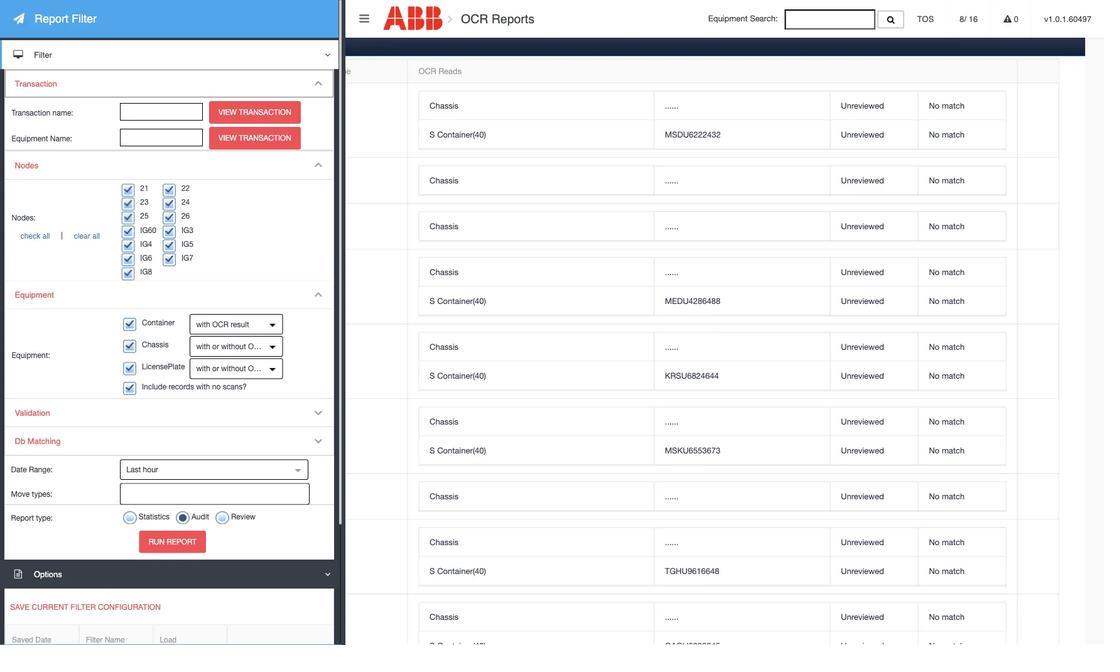 Task type: describe. For each thing, give the bounding box(es) containing it.
3 ...... from the top
[[665, 221, 679, 231]]

no match cell for unreviewed cell corresponding to 2nd chassis cell from the bottom's ...... cell
[[919, 528, 1007, 557]]

clear all
[[74, 232, 100, 241]]

db matching
[[15, 437, 61, 446]]

1 ...... from the top
[[665, 101, 679, 110]]

match for unreviewed cell for 3rd chassis cell from the bottom ...... cell
[[943, 492, 965, 501]]

26
[[182, 212, 190, 220]]

16 left 13:23:30
[[87, 559, 96, 569]]

13 no match from the top
[[930, 566, 965, 576]]

1 unreviewed from the top
[[842, 101, 885, 110]]

type:
[[36, 514, 53, 522]]

v1.0.1.60497
[[1045, 14, 1092, 24]]

check
[[21, 232, 40, 241]]

13:23:30
[[98, 559, 130, 569]]

12 no match from the top
[[930, 538, 965, 547]]

no match cell for ...... cell associated with fifth chassis cell from the bottom unreviewed cell
[[919, 333, 1007, 362]]

13:23:58
[[98, 498, 130, 508]]

13:24:31
[[98, 228, 130, 238]]

match for unreviewed cell associated with 1st chassis cell ...... cell
[[943, 101, 965, 110]]

2 no match from the top
[[930, 129, 965, 139]]

cell containing ap20231016001772
[[43, 325, 231, 399]]

10- for ap20231016001776 2023-10-16 13:24:54
[[75, 122, 87, 132]]

view transaction button for name:
[[209, 127, 301, 150]]

10 no match from the top
[[930, 446, 965, 455]]

statistics
[[139, 512, 170, 521]]

2 10- from the top
[[75, 182, 87, 192]]

ocr reads
[[419, 66, 462, 76]]

...... cell for 3rd chassis cell from the bottom
[[654, 482, 830, 511]]

6 no match from the top
[[930, 296, 965, 306]]

entry cell
[[300, 250, 408, 325]]

10- for ap20231016001774 2023-10-16 13:24:16
[[75, 288, 87, 298]]

entry
[[311, 282, 338, 292]]

exit for 4th exit cell from the top
[[311, 552, 328, 562]]

13 no from the top
[[930, 566, 940, 576]]

report type:
[[11, 514, 53, 522]]

0
[[1013, 14, 1019, 24]]

row group for ap20231016001768 2023-10-16 13:23:23
[[419, 603, 1007, 645]]

unreviewed cell for ...... cell related to 6th chassis cell from the bottom of the tab list containing transaction
[[830, 258, 919, 287]]

4 no from the top
[[930, 221, 940, 231]]

ig60
[[140, 225, 156, 234]]

unreviewed cell for fourth chassis cell from the bottom of the tab list containing transaction's ...... cell
[[830, 408, 919, 437]]

licenseplate
[[142, 362, 185, 371]]

saved
[[12, 636, 33, 644]]

1 no match from the top
[[930, 101, 965, 110]]

21 inside cell
[[242, 357, 251, 367]]

2 no from the top
[[930, 129, 940, 139]]

7 unreviewed from the top
[[842, 342, 885, 352]]

2023-10-16 13:25:03
[[53, 182, 130, 192]]

ig6
[[140, 253, 152, 262]]

review
[[231, 512, 256, 521]]

tos button
[[905, 0, 947, 38]]

1 chassis cell from the top
[[419, 91, 654, 120]]

nodes menu item
[[5, 151, 334, 281]]

check all link
[[12, 232, 59, 241]]

last
[[127, 465, 141, 474]]

23 for 2023-10-16 13:23:30
[[242, 552, 251, 562]]

1 no from the top
[[930, 101, 940, 110]]

no match cell for unreviewed cell associated with 1st chassis cell ...... cell
[[919, 91, 1007, 120]]

no match cell for 2nd chassis cell ...... cell's unreviewed cell
[[919, 166, 1007, 195]]

equipment menu item
[[5, 281, 334, 399]]

match for unreviewed cell for ...... cell related to 6th chassis cell from the bottom of the tab list containing transaction
[[943, 267, 965, 277]]

with or without ocr for chassis
[[196, 342, 265, 351]]

10- for ap20231016001773 2023-10-16 13:23:58
[[75, 498, 87, 508]]

v1.0.1.60497 button
[[1033, 0, 1105, 38]]

11 no match from the top
[[930, 492, 965, 501]]

3 chassis cell from the top
[[419, 212, 654, 241]]

records
[[169, 382, 194, 391]]

21 inside nodes 'menu item'
[[140, 184, 149, 192]]

0 button
[[992, 0, 1032, 38]]

with ocr result
[[196, 320, 249, 329]]

3 no match from the top
[[930, 175, 965, 185]]

4 exit cell from the top
[[300, 520, 408, 595]]

run
[[149, 538, 165, 546]]

2 2023- from the top
[[53, 182, 75, 192]]

4 ...... from the top
[[665, 267, 679, 277]]

msku6553673 cell
[[654, 437, 830, 465]]

2023- for ap20231016001776 2023-10-16 13:24:54
[[53, 122, 75, 132]]

13 unreviewed from the top
[[842, 566, 885, 576]]

equipment link
[[5, 281, 334, 309]]

no match cell for unreviewed cell related to first chassis cell from the bottom of the tab list containing transaction ...... cell
[[919, 603, 1007, 632]]

include
[[142, 382, 167, 391]]

unreviewed cell for tghu9616648 cell
[[830, 557, 919, 586]]

cell containing ap20231016001771
[[43, 399, 231, 474]]

0 vertical spatial filter
[[72, 12, 97, 25]]

ap20231016001768
[[53, 621, 127, 630]]

report filter
[[35, 12, 97, 25]]

24
[[182, 198, 190, 206]]

no match cell for unreviewed cell corresponding to krsu6824644 cell
[[919, 362, 1007, 391]]

ig7
[[182, 253, 193, 262]]

tab list containing transaction
[[42, 35, 1086, 645]]

13:24:54
[[98, 122, 130, 132]]

4 s from the top
[[430, 446, 435, 455]]

no match cell for medu4286488 cell unreviewed cell
[[919, 287, 1007, 316]]

msdu6222432 cell
[[654, 120, 830, 149]]

23 cell for 13:25:03
[[231, 158, 300, 204]]

9 no from the top
[[930, 417, 940, 427]]

5 no match from the top
[[930, 267, 965, 277]]

transaction inside row
[[53, 66, 95, 76]]

search image
[[888, 16, 895, 24]]

transaction name:
[[12, 108, 73, 117]]

name:
[[50, 134, 72, 143]]

move for move type
[[311, 66, 332, 76]]

s container(40) for 23
[[430, 566, 486, 576]]

14 unreviewed from the top
[[842, 612, 885, 622]]

container(40) for 25
[[438, 129, 486, 139]]

load link
[[154, 626, 227, 645]]

8 no from the top
[[930, 371, 940, 381]]

match for msdu6222432 cell's unreviewed cell
[[943, 129, 965, 139]]

view transaction for equipment name:
[[219, 134, 292, 142]]

1 exit cell from the top
[[300, 158, 408, 204]]

move types:
[[11, 490, 52, 499]]

s container(40) for 25
[[430, 129, 486, 139]]

container(40) for 21
[[438, 371, 486, 381]]

2 ...... from the top
[[665, 175, 679, 185]]

8/ 16
[[960, 14, 979, 24]]

match for ...... cell associated with fifth chassis cell from the bottom unreviewed cell
[[943, 342, 965, 352]]

ocr inside row
[[419, 66, 437, 76]]

25 cell
[[231, 83, 300, 158]]

s for ig3
[[430, 296, 435, 306]]

node
[[242, 66, 262, 76]]

2 tab from the left
[[87, 35, 143, 55]]

tghu9616648
[[665, 566, 720, 576]]

4 no match from the top
[[930, 221, 965, 231]]

1 tab from the left
[[44, 35, 89, 56]]

reports
[[492, 12, 535, 26]]

row group for ap20231016001772 2023-10-16 13:23:56
[[419, 333, 1007, 391]]

bars image
[[360, 13, 369, 24]]

...... cell for fourth chassis cell from the bottom of the tab list containing transaction
[[654, 408, 830, 437]]

run report button
[[139, 531, 206, 553]]

ap20231016001771
[[53, 425, 127, 435]]

result
[[231, 320, 249, 329]]

6 chassis cell from the top
[[419, 408, 654, 437]]

9 chassis cell from the top
[[419, 603, 654, 632]]

8 10- from the top
[[75, 559, 87, 569]]

ig3 for 21
[[242, 282, 255, 292]]

5 chassis cell from the top
[[419, 333, 654, 362]]

8 chassis cell from the top
[[419, 528, 654, 557]]

25 inside cell
[[242, 115, 251, 125]]

|
[[59, 231, 65, 240]]

without for licenseplate
[[221, 364, 246, 373]]

2023- for ap20231016001774 2023-10-16 13:24:16
[[53, 288, 75, 298]]

unreviewed cell for 1st chassis cell ...... cell
[[830, 91, 919, 120]]

2023- for ap20231016001773 2023-10-16 13:23:58
[[53, 498, 75, 508]]

no match cell for unreviewed cell corresponding to tghu9616648 cell
[[919, 557, 1007, 586]]

2 exit cell from the top
[[300, 399, 408, 474]]

report inside button
[[167, 538, 197, 546]]

equipment inside menu item
[[15, 290, 54, 300]]

3 no from the top
[[930, 175, 940, 185]]

3 exit cell from the top
[[300, 474, 408, 520]]

6 ...... from the top
[[665, 417, 679, 427]]

4 chassis cell from the top
[[419, 258, 654, 287]]

cell containing ap20231016001773
[[43, 474, 231, 520]]

ap20231016001775
[[53, 215, 127, 225]]

row containing ap20231016001775
[[43, 204, 1060, 250]]

4 unreviewed from the top
[[842, 221, 885, 231]]

ap20231016001773
[[53, 485, 127, 495]]

10 no from the top
[[930, 446, 940, 455]]

2023-10-16 13:23:30
[[53, 559, 130, 569]]

audit
[[192, 512, 209, 521]]

run report
[[149, 538, 197, 546]]

13:23:23
[[98, 634, 130, 643]]

match for unreviewed cell corresponding to 2nd chassis cell from the bottom's ...... cell
[[943, 538, 965, 547]]

...... cell for fifth chassis cell from the bottom
[[654, 333, 830, 362]]

match for unreviewed cell corresponding to tghu9616648 cell
[[943, 566, 965, 576]]

reads
[[439, 66, 462, 76]]

report filter navigation
[[0, 0, 339, 645]]

ap20231016001775 2023-10-16 13:24:31
[[53, 215, 130, 238]]

include records with no scans?
[[142, 382, 247, 391]]

10 unreviewed from the top
[[842, 446, 885, 455]]

view transaction button for name:
[[209, 101, 301, 124]]

6 unreviewed from the top
[[842, 296, 885, 306]]

matching
[[28, 437, 61, 446]]

equipment for search:
[[709, 14, 748, 23]]

container
[[142, 318, 175, 327]]

9 unreviewed from the top
[[842, 417, 885, 427]]

last hour
[[127, 465, 158, 474]]

none text field inside 'transaction' menu item
[[120, 129, 203, 146]]

or for licenseplate
[[212, 364, 219, 373]]

23 inside nodes 'menu item'
[[140, 198, 149, 206]]

cell containing ap20231016001774
[[43, 250, 231, 325]]

medu4286488
[[665, 296, 721, 306]]

nodes
[[15, 161, 38, 170]]

8 unreviewed from the top
[[842, 371, 885, 381]]

validation link
[[5, 399, 334, 427]]

row group for ap20231016001774 2023-10-16 13:24:16
[[419, 258, 1007, 316]]

ap20231016001776 2023-10-16 13:24:54
[[53, 109, 130, 132]]

7 no from the top
[[930, 342, 940, 352]]

12 unreviewed from the top
[[842, 538, 885, 547]]

match for unreviewed cell corresponding to krsu6824644 cell
[[943, 371, 965, 381]]

unreviewed cell for first chassis cell from the bottom of the tab list containing transaction ...... cell
[[830, 603, 919, 632]]

ap20231016001773 2023-10-16 13:23:58
[[53, 485, 130, 508]]

report for report filter
[[35, 12, 69, 25]]

ig3 cell
[[231, 250, 300, 325]]

no match cell for unreviewed cell for ...... cell related to 6th chassis cell from the bottom of the tab list containing transaction
[[919, 258, 1007, 287]]

9 no match from the top
[[930, 417, 965, 427]]

13:23:56
[[98, 363, 130, 373]]

scans?
[[223, 382, 247, 391]]

7 chassis cell from the top
[[419, 482, 654, 511]]

16 for ap20231016001773 2023-10-16 13:23:58
[[87, 498, 96, 508]]

ig8
[[140, 267, 152, 276]]

8 ...... from the top
[[665, 538, 679, 547]]

ap20231016001776
[[53, 109, 127, 118]]

23 for 2023-10-16 13:25:03
[[242, 176, 251, 185]]

13:25:03
[[98, 182, 130, 192]]

saved date link
[[6, 626, 79, 645]]

11 no from the top
[[930, 492, 940, 501]]

2 chassis cell from the top
[[419, 166, 654, 195]]

row group for ap20231016001771 2023-10-16 13:23:53
[[419, 408, 1007, 465]]

unreviewed cell for krsu6824644 cell
[[830, 362, 919, 391]]



Task type: locate. For each thing, give the bounding box(es) containing it.
s for 21
[[430, 371, 435, 381]]

5 2023- from the top
[[53, 363, 75, 373]]

1 horizontal spatial 21
[[242, 357, 251, 367]]

date right saved
[[35, 636, 51, 644]]

db
[[15, 437, 25, 446]]

cell containing ap20231016001775
[[43, 204, 231, 250]]

0 horizontal spatial ig3
[[182, 225, 193, 234]]

1 horizontal spatial date
[[35, 636, 51, 644]]

s
[[430, 129, 435, 139], [430, 296, 435, 306], [430, 371, 435, 381], [430, 446, 435, 455], [430, 566, 435, 576]]

2 with or without ocr from the top
[[196, 364, 265, 373]]

6 ...... cell from the top
[[654, 408, 830, 437]]

grid containing transaction
[[43, 60, 1060, 645]]

report for report type:
[[11, 514, 34, 522]]

25 up ig60
[[140, 212, 149, 220]]

no match cell for 'msku6553673' cell unreviewed cell
[[919, 437, 1007, 465]]

nodes link
[[5, 151, 334, 180]]

0 horizontal spatial date
[[11, 466, 27, 474]]

6 no match cell from the top
[[919, 287, 1007, 316]]

2023- inside 'ap20231016001773 2023-10-16 13:23:58'
[[53, 498, 75, 508]]

1 view from the top
[[219, 108, 237, 117]]

1 vertical spatial 25
[[140, 212, 149, 220]]

10- inside ap20231016001772 2023-10-16 13:23:56
[[75, 363, 87, 373]]

warning image
[[1004, 15, 1013, 23]]

ig3 inside cell
[[242, 282, 255, 292]]

date range:
[[11, 466, 53, 474]]

7 10- from the top
[[75, 498, 87, 508]]

0 horizontal spatial all
[[42, 232, 50, 241]]

1 horizontal spatial move
[[311, 66, 332, 76]]

exit inside row
[[311, 492, 328, 502]]

2023- for ap20231016001768 2023-10-16 13:23:23
[[53, 634, 75, 643]]

1 with from the top
[[196, 320, 210, 329]]

with left result
[[196, 320, 210, 329]]

ig3 up result
[[242, 282, 255, 292]]

or
[[212, 342, 219, 351], [212, 364, 219, 373]]

10- left 13:23:30
[[75, 559, 87, 569]]

8 2023- from the top
[[53, 559, 75, 569]]

22
[[182, 184, 190, 192]]

23 up ig60
[[140, 198, 149, 206]]

0 vertical spatial 25
[[242, 115, 251, 125]]

16 down ap20231016001776
[[87, 122, 96, 132]]

view transaction button
[[209, 101, 301, 124], [209, 127, 301, 150]]

11 match from the top
[[943, 492, 965, 501]]

8 unreviewed cell from the top
[[830, 362, 919, 391]]

row inside 'report filter' navigation
[[5, 626, 334, 645]]

16 right 8/ on the top right
[[970, 14, 979, 24]]

tos
[[918, 14, 935, 24]]

msku6553673
[[665, 446, 721, 455]]

10- for ap20231016001768 2023-10-16 13:23:23
[[75, 634, 87, 643]]

equipment down ap20231016001774
[[15, 290, 54, 300]]

1 2023- from the top
[[53, 122, 75, 132]]

12 unreviewed cell from the top
[[830, 528, 919, 557]]

1 vertical spatial with or without ocr
[[196, 364, 265, 373]]

filter name
[[86, 636, 125, 644]]

with for container
[[196, 320, 210, 329]]

equipment name:
[[12, 134, 72, 143]]

0 vertical spatial without
[[221, 342, 246, 351]]

unreviewed cell
[[830, 91, 919, 120], [830, 120, 919, 149], [830, 166, 919, 195], [830, 212, 919, 241], [830, 258, 919, 287], [830, 287, 919, 316], [830, 333, 919, 362], [830, 362, 919, 391], [830, 408, 919, 437], [830, 437, 919, 465], [830, 482, 919, 511], [830, 528, 919, 557], [830, 557, 919, 586], [830, 603, 919, 632]]

tghu9616648 cell
[[654, 557, 830, 586]]

5 unreviewed cell from the top
[[830, 258, 919, 287]]

date left range:
[[11, 466, 27, 474]]

tab
[[44, 35, 89, 56], [87, 35, 143, 55]]

10- inside ap20231016001771 2023-10-16 13:23:53
[[75, 438, 87, 448]]

10- for ap20231016001771 2023-10-16 13:23:53
[[75, 438, 87, 448]]

16 inside ap20231016001776 2023-10-16 13:24:54
[[87, 122, 96, 132]]

16 for ap20231016001775 2023-10-16 13:24:31
[[87, 228, 96, 238]]

1 vertical spatial move
[[11, 490, 30, 499]]

ocr reports
[[458, 12, 535, 26]]

13:23:53
[[98, 438, 130, 448]]

no match cell for unreviewed cell corresponding to fourth chassis cell from the bottom of the tab list containing transaction's ...... cell
[[919, 408, 1007, 437]]

exit cell
[[300, 158, 408, 204], [300, 399, 408, 474], [300, 474, 408, 520], [300, 520, 408, 595]]

match for unreviewed cell related to first chassis cell from the bottom of the tab list containing transaction ...... cell
[[943, 612, 965, 622]]

with
[[196, 320, 210, 329], [196, 342, 210, 351], [196, 364, 210, 373], [196, 382, 210, 391]]

s container(40) cell for krsu6824644
[[419, 362, 654, 391]]

14 no match cell from the top
[[919, 603, 1007, 632]]

without down result
[[221, 342, 246, 351]]

0 vertical spatial date
[[11, 466, 27, 474]]

check all
[[21, 232, 50, 241]]

21 cell
[[231, 325, 300, 399]]

16 down ap20231016001772
[[87, 363, 96, 373]]

view for equipment name:
[[219, 134, 237, 142]]

0 vertical spatial move
[[311, 66, 332, 76]]

14 no match from the top
[[930, 612, 965, 622]]

types:
[[32, 490, 52, 499]]

4 ...... cell from the top
[[654, 258, 830, 287]]

clear
[[74, 232, 90, 241]]

0 horizontal spatial move
[[11, 490, 30, 499]]

16 inside 'ap20231016001773 2023-10-16 13:23:58'
[[87, 498, 96, 508]]

2 unreviewed cell from the top
[[830, 120, 919, 149]]

7 2023- from the top
[[53, 498, 75, 508]]

5 unreviewed from the top
[[842, 267, 885, 277]]

transaction link
[[5, 70, 334, 98]]

0 vertical spatial 21
[[140, 184, 149, 192]]

exit for third exit cell from the bottom
[[311, 432, 328, 441]]

ig3 for ig5
[[182, 225, 193, 234]]

s container(40) for ig3
[[430, 296, 486, 306]]

16 for ap20231016001776 2023-10-16 13:24:54
[[87, 122, 96, 132]]

10- inside 'ap20231016001773 2023-10-16 13:23:58'
[[75, 498, 87, 508]]

5 s container(40) cell from the top
[[419, 557, 654, 586]]

2 view transaction from the top
[[219, 134, 292, 142]]

ig4
[[140, 239, 152, 248]]

9 ...... from the top
[[665, 612, 679, 622]]

6 10- from the top
[[75, 438, 87, 448]]

transaction
[[53, 66, 95, 76], [15, 79, 57, 88], [239, 108, 292, 117], [12, 108, 50, 117], [239, 134, 292, 142]]

3 unreviewed cell from the top
[[830, 166, 919, 195]]

16 inside ap20231016001771 2023-10-16 13:23:53
[[87, 438, 96, 448]]

16 for ap20231016001768 2023-10-16 13:23:23
[[87, 634, 96, 643]]

25
[[242, 115, 251, 125], [140, 212, 149, 220]]

unreviewed cell for ...... cell associated with fifth chassis cell from the bottom
[[830, 333, 919, 362]]

no match cell
[[919, 91, 1007, 120], [919, 120, 1007, 149], [919, 166, 1007, 195], [919, 212, 1007, 241], [919, 258, 1007, 287], [919, 287, 1007, 316], [919, 333, 1007, 362], [919, 362, 1007, 391], [919, 408, 1007, 437], [919, 437, 1007, 465], [919, 482, 1007, 511], [919, 528, 1007, 557], [919, 557, 1007, 586], [919, 603, 1007, 632]]

s container(40) for 21
[[430, 371, 486, 381]]

1 match from the top
[[943, 101, 965, 110]]

4 no match cell from the top
[[919, 212, 1007, 241]]

0 vertical spatial with or without ocr
[[196, 342, 265, 351]]

move
[[311, 66, 332, 76], [11, 490, 30, 499]]

move left type at top left
[[311, 66, 332, 76]]

14 no from the top
[[930, 612, 940, 622]]

16 down ap20231016001773
[[87, 498, 96, 508]]

4 container(40) from the top
[[438, 446, 486, 455]]

unreviewed cell for 'msku6553673' cell
[[830, 437, 919, 465]]

cell
[[43, 83, 231, 158], [300, 83, 408, 158], [1018, 83, 1060, 158], [1018, 158, 1060, 204], [43, 204, 231, 250], [231, 204, 300, 250], [300, 204, 408, 250], [1018, 204, 1060, 250], [43, 250, 231, 325], [1018, 250, 1060, 325], [43, 325, 231, 399], [300, 325, 408, 399], [1018, 325, 1060, 399], [43, 399, 231, 474], [231, 399, 300, 474], [1018, 399, 1060, 474], [43, 474, 231, 520], [231, 474, 300, 520], [1018, 474, 1060, 520], [1018, 520, 1060, 595], [43, 595, 231, 645], [231, 595, 300, 645], [300, 595, 408, 645], [1018, 595, 1060, 645], [419, 632, 654, 645], [654, 632, 830, 645], [830, 632, 919, 645], [919, 632, 1007, 645]]

date
[[11, 466, 27, 474], [35, 636, 51, 644]]

16 inside ap20231016001774 2023-10-16 13:24:16
[[87, 288, 96, 298]]

10- down ap20231016001774
[[75, 288, 87, 298]]

0 vertical spatial 23 cell
[[231, 158, 300, 204]]

10- inside ap20231016001768 2023-10-16 13:23:23
[[75, 634, 87, 643]]

or down with ocr result in the left of the page
[[212, 342, 219, 351]]

exit
[[311, 176, 328, 185], [311, 432, 328, 441], [311, 492, 328, 502], [311, 552, 328, 562]]

row containing saved date
[[5, 626, 334, 645]]

1 ...... cell from the top
[[654, 91, 830, 120]]

1 vertical spatial 23
[[140, 198, 149, 206]]

none text field inside 'transaction' menu item
[[120, 103, 203, 121]]

0 vertical spatial view transaction
[[219, 108, 292, 117]]

all for clear all
[[92, 232, 100, 241]]

ap20231016001771 2023-10-16 13:23:53
[[53, 425, 130, 448]]

name:
[[53, 108, 73, 117]]

equipment left search: at the top
[[709, 14, 748, 23]]

equipment for name:
[[12, 134, 48, 143]]

10- down ap20231016001772
[[75, 363, 87, 373]]

no match cell for msdu6222432 cell's unreviewed cell
[[919, 120, 1007, 149]]

1 vertical spatial view transaction button
[[209, 127, 301, 150]]

1 s container(40) cell from the top
[[419, 120, 654, 149]]

1 vertical spatial view
[[219, 134, 237, 142]]

11 unreviewed cell from the top
[[830, 482, 919, 511]]

search:
[[751, 14, 778, 23]]

2 s from the top
[[430, 296, 435, 306]]

2023- inside ap20231016001774 2023-10-16 13:24:16
[[53, 288, 75, 298]]

chassis cell
[[419, 91, 654, 120], [419, 166, 654, 195], [419, 212, 654, 241], [419, 258, 654, 287], [419, 333, 654, 362], [419, 408, 654, 437], [419, 482, 654, 511], [419, 528, 654, 557], [419, 603, 654, 632]]

unreviewed cell for msdu6222432 cell
[[830, 120, 919, 149]]

row containing transaction
[[43, 60, 1060, 83]]

all right the clear
[[92, 232, 100, 241]]

2 container(40) from the top
[[438, 296, 486, 306]]

5 ...... from the top
[[665, 342, 679, 352]]

16 inside dropdown button
[[970, 14, 979, 24]]

5 container(40) from the top
[[438, 566, 486, 576]]

1 vertical spatial report
[[11, 514, 34, 522]]

container(40) for ig3
[[438, 296, 486, 306]]

with up include records with no scans?
[[196, 364, 210, 373]]

row group
[[43, 83, 1060, 645], [419, 91, 1007, 149], [419, 258, 1007, 316], [419, 333, 1007, 391], [419, 408, 1007, 465], [419, 528, 1007, 586], [419, 603, 1007, 645]]

23 cell for 13:23:30
[[231, 520, 300, 595]]

no
[[930, 101, 940, 110], [930, 129, 940, 139], [930, 175, 940, 185], [930, 221, 940, 231], [930, 267, 940, 277], [930, 296, 940, 306], [930, 342, 940, 352], [930, 371, 940, 381], [930, 417, 940, 427], [930, 446, 940, 455], [930, 492, 940, 501], [930, 538, 940, 547], [930, 566, 940, 576], [930, 612, 940, 622]]

16
[[970, 14, 979, 24], [87, 122, 96, 132], [87, 182, 96, 192], [87, 228, 96, 238], [87, 288, 96, 298], [87, 363, 96, 373], [87, 438, 96, 448], [87, 498, 96, 508], [87, 559, 96, 569], [87, 634, 96, 643]]

None field
[[785, 9, 876, 29], [121, 485, 136, 504], [785, 9, 876, 29], [121, 485, 136, 504]]

23 right 22
[[242, 176, 251, 185]]

move inside 'report filter' navigation
[[11, 490, 30, 499]]

9 ...... cell from the top
[[654, 603, 830, 632]]

without up the scans?
[[221, 364, 246, 373]]

medu4286488 cell
[[654, 287, 830, 316]]

s for 25
[[430, 129, 435, 139]]

match for medu4286488 cell unreviewed cell
[[943, 296, 965, 306]]

ocr
[[461, 12, 489, 26], [419, 66, 437, 76], [212, 320, 229, 329], [248, 342, 265, 351], [248, 364, 265, 373]]

13 unreviewed cell from the top
[[830, 557, 919, 586]]

4 with from the top
[[196, 382, 210, 391]]

move inside row
[[311, 66, 332, 76]]

16 left 13:25:03
[[87, 182, 96, 192]]

row
[[43, 60, 1060, 83], [43, 83, 1060, 158], [419, 91, 1007, 120], [419, 120, 1007, 149], [43, 158, 1060, 204], [419, 166, 1007, 195], [43, 204, 1060, 250], [419, 212, 1007, 241], [43, 250, 1060, 325], [419, 258, 1007, 287], [419, 287, 1007, 316], [43, 325, 1060, 399], [419, 333, 1007, 362], [419, 362, 1007, 391], [43, 399, 1060, 474], [419, 408, 1007, 437], [419, 437, 1007, 465], [43, 474, 1060, 520], [419, 482, 1007, 511], [43, 520, 1060, 595], [419, 528, 1007, 557], [419, 557, 1007, 586], [43, 595, 1060, 645], [419, 603, 1007, 632], [5, 626, 334, 645], [419, 632, 1007, 645]]

2 exit from the top
[[311, 432, 328, 441]]

1 vertical spatial ig3
[[242, 282, 255, 292]]

7 match from the top
[[943, 342, 965, 352]]

16 inside ap20231016001775 2023-10-16 13:24:31
[[87, 228, 96, 238]]

2 vertical spatial report
[[167, 538, 197, 546]]

0 horizontal spatial 25
[[140, 212, 149, 220]]

3 unreviewed from the top
[[842, 175, 885, 185]]

krsu6824644 cell
[[654, 362, 830, 391]]

krsu6824644
[[665, 371, 720, 381]]

db matching link
[[5, 427, 334, 456]]

move type
[[311, 66, 351, 76]]

25 inside nodes 'menu item'
[[140, 212, 149, 220]]

5 no match cell from the top
[[919, 258, 1007, 287]]

menu containing nodes
[[4, 151, 334, 456]]

ig3 inside nodes 'menu item'
[[182, 225, 193, 234]]

0 vertical spatial view transaction button
[[209, 101, 301, 124]]

2 vertical spatial 23
[[242, 552, 251, 562]]

container(40) for 23
[[438, 566, 486, 576]]

...... cell for first chassis cell from the bottom of the tab list containing transaction
[[654, 603, 830, 632]]

21 up the scans?
[[242, 357, 251, 367]]

...... cell
[[654, 91, 830, 120], [654, 166, 830, 195], [654, 212, 830, 241], [654, 258, 830, 287], [654, 333, 830, 362], [654, 408, 830, 437], [654, 482, 830, 511], [654, 528, 830, 557], [654, 603, 830, 632]]

2 23 cell from the top
[[231, 520, 300, 595]]

23 cell
[[231, 158, 300, 204], [231, 520, 300, 595]]

11 unreviewed from the top
[[842, 492, 885, 501]]

s container(40)
[[430, 129, 486, 139], [430, 296, 486, 306], [430, 371, 486, 381], [430, 446, 486, 455], [430, 566, 486, 576]]

menu inside 'report filter' navigation
[[4, 151, 334, 456]]

ig3 up ig5
[[182, 225, 193, 234]]

match for 2nd chassis cell ...... cell's unreviewed cell
[[943, 175, 965, 185]]

or up no
[[212, 364, 219, 373]]

no match cell for unreviewed cell for 3rd chassis cell from the bottom ...... cell
[[919, 482, 1007, 511]]

view
[[219, 108, 237, 117], [219, 134, 237, 142]]

2 vertical spatial equipment
[[15, 290, 54, 300]]

grid inside tab list
[[43, 60, 1060, 645]]

match
[[943, 101, 965, 110], [943, 129, 965, 139], [943, 175, 965, 185], [943, 221, 965, 231], [943, 267, 965, 277], [943, 296, 965, 306], [943, 342, 965, 352], [943, 371, 965, 381], [943, 417, 965, 427], [943, 446, 965, 455], [943, 492, 965, 501], [943, 538, 965, 547], [943, 566, 965, 576], [943, 612, 965, 622]]

10- for ap20231016001772 2023-10-16 13:23:56
[[75, 363, 87, 373]]

unreviewed cell for 2nd chassis cell ...... cell
[[830, 166, 919, 195]]

with or without ocr up the scans?
[[196, 364, 265, 373]]

9 no match cell from the top
[[919, 408, 1007, 437]]

10- down ap20231016001768
[[75, 634, 87, 643]]

16 inside ap20231016001768 2023-10-16 13:23:23
[[87, 634, 96, 643]]

tab list
[[42, 35, 1086, 645]]

equipment up "nodes"
[[12, 134, 48, 143]]

msdu6222432
[[665, 129, 721, 139]]

2023- inside ap20231016001771 2023-10-16 13:23:53
[[53, 438, 75, 448]]

all for check all
[[42, 232, 50, 241]]

13:24:16
[[98, 288, 130, 298]]

3 exit from the top
[[311, 492, 328, 502]]

load
[[160, 636, 177, 644]]

2023- for ap20231016001771 2023-10-16 13:23:53
[[53, 438, 75, 448]]

4 exit from the top
[[311, 552, 328, 562]]

ap20231016001772
[[53, 350, 127, 360]]

cell containing ap20231016001768
[[43, 595, 231, 645]]

equipment:
[[12, 351, 50, 360]]

1 container(40) from the top
[[438, 129, 486, 139]]

23 down review
[[242, 552, 251, 562]]

...... cell for 6th chassis cell from the bottom of the tab list containing transaction
[[654, 258, 830, 287]]

None text field
[[120, 103, 203, 121]]

1 vertical spatial without
[[221, 364, 246, 373]]

equipment search:
[[709, 14, 785, 23]]

0 vertical spatial equipment
[[709, 14, 748, 23]]

row containing ap20231016001773
[[43, 474, 1060, 520]]

unreviewed cell for medu4286488 cell
[[830, 287, 919, 316]]

10- inside ap20231016001774 2023-10-16 13:24:16
[[75, 288, 87, 298]]

7 unreviewed cell from the top
[[830, 333, 919, 362]]

3 with from the top
[[196, 364, 210, 373]]

10- down ap20231016001771
[[75, 438, 87, 448]]

21 right 13:25:03
[[140, 184, 149, 192]]

move for move types:
[[11, 490, 30, 499]]

16 inside ap20231016001772 2023-10-16 13:23:56
[[87, 363, 96, 373]]

1 vertical spatial equipment
[[12, 134, 48, 143]]

s container(40) cell
[[419, 120, 654, 149], [419, 287, 654, 316], [419, 362, 654, 391], [419, 437, 654, 465], [419, 557, 654, 586]]

s container(40) cell for tghu9616648
[[419, 557, 654, 586]]

ig3
[[182, 225, 193, 234], [242, 282, 255, 292]]

with down with ocr result in the left of the page
[[196, 342, 210, 351]]

view transaction
[[219, 108, 292, 117], [219, 134, 292, 142]]

name
[[105, 636, 125, 644]]

menu
[[4, 151, 334, 456]]

date inside row
[[35, 636, 51, 644]]

2023- for ap20231016001772 2023-10-16 13:23:56
[[53, 363, 75, 373]]

saved date
[[12, 636, 51, 644]]

0 vertical spatial 23
[[242, 176, 251, 185]]

14 match from the top
[[943, 612, 965, 622]]

16 down ap20231016001771
[[87, 438, 96, 448]]

1 horizontal spatial 25
[[242, 115, 251, 125]]

with or without ocr for licenseplate
[[196, 364, 265, 373]]

16 down ap20231016001774
[[87, 288, 96, 298]]

25 down node
[[242, 115, 251, 125]]

report filter link
[[0, 0, 339, 38]]

6 no from the top
[[930, 296, 940, 306]]

......
[[665, 101, 679, 110], [665, 175, 679, 185], [665, 221, 679, 231], [665, 267, 679, 277], [665, 342, 679, 352], [665, 417, 679, 427], [665, 492, 679, 501], [665, 538, 679, 547], [665, 612, 679, 622]]

1 vertical spatial date
[[35, 636, 51, 644]]

8/ 16 button
[[948, 0, 991, 38]]

1 view transaction from the top
[[219, 108, 292, 117]]

ap20231016001768 2023-10-16 13:23:23
[[53, 621, 130, 643]]

match for unreviewed cell corresponding to fourth chassis cell from the bottom of the tab list containing transaction's ...... cell
[[943, 417, 965, 427]]

without for chassis
[[221, 342, 246, 351]]

1 no match cell from the top
[[919, 91, 1007, 120]]

16 for ap20231016001771 2023-10-16 13:23:53
[[87, 438, 96, 448]]

16 down ap20231016001775
[[87, 228, 96, 238]]

clear all link
[[65, 232, 109, 241]]

9 unreviewed cell from the top
[[830, 408, 919, 437]]

8 no match from the top
[[930, 371, 965, 381]]

equipment
[[709, 14, 748, 23], [12, 134, 48, 143], [15, 290, 54, 300]]

5 match from the top
[[943, 267, 965, 277]]

0 horizontal spatial report
[[11, 514, 34, 522]]

13 no match cell from the top
[[919, 557, 1007, 586]]

2 unreviewed from the top
[[842, 129, 885, 139]]

no match cell for unreviewed cell corresponding to ...... cell associated with 7th chassis cell from the bottom
[[919, 212, 1007, 241]]

1 without from the top
[[221, 342, 246, 351]]

2023- inside ap20231016001776 2023-10-16 13:24:54
[[53, 122, 75, 132]]

0 horizontal spatial 21
[[140, 184, 149, 192]]

report
[[35, 12, 69, 25], [11, 514, 34, 522], [167, 538, 197, 546]]

1 or from the top
[[212, 342, 219, 351]]

10- inside ap20231016001776 2023-10-16 13:24:54
[[75, 122, 87, 132]]

4 s container(40) from the top
[[430, 446, 486, 455]]

7 ...... from the top
[[665, 492, 679, 501]]

1 with or without ocr from the top
[[196, 342, 265, 351]]

s container(40) cell for medu4286488
[[419, 287, 654, 316]]

12 no from the top
[[930, 538, 940, 547]]

cell containing ap20231016001776
[[43, 83, 231, 158]]

8/
[[960, 14, 967, 24]]

nodes:
[[12, 213, 36, 222]]

0 vertical spatial view
[[219, 108, 237, 117]]

1 exit from the top
[[311, 176, 328, 185]]

1 vertical spatial 23 cell
[[231, 520, 300, 595]]

with left no
[[196, 382, 210, 391]]

type
[[334, 66, 351, 76]]

12 no match cell from the top
[[919, 528, 1007, 557]]

...... cell for 2nd chassis cell
[[654, 166, 830, 195]]

ap20231016001774 2023-10-16 13:24:16
[[53, 275, 130, 298]]

equipment inside 'transaction' menu item
[[12, 134, 48, 143]]

10- inside ap20231016001775 2023-10-16 13:24:31
[[75, 228, 87, 238]]

None text field
[[120, 129, 203, 146]]

all right check
[[42, 232, 50, 241]]

row group for ap20231016001776 2023-10-16 13:24:54
[[419, 91, 1007, 149]]

ap20231016001772 2023-10-16 13:23:56
[[53, 350, 130, 373]]

or for chassis
[[212, 342, 219, 351]]

s container(40) cell for msdu6222432
[[419, 120, 654, 149]]

10- down ap20231016001776
[[75, 122, 87, 132]]

1 10- from the top
[[75, 122, 87, 132]]

16 down ap20231016001768
[[87, 634, 96, 643]]

match for 'msku6553673' cell unreviewed cell
[[943, 446, 965, 455]]

all
[[42, 232, 50, 241], [92, 232, 100, 241]]

5 s from the top
[[430, 566, 435, 576]]

10- left 13:25:03
[[75, 182, 87, 192]]

2023- inside ap20231016001768 2023-10-16 13:23:23
[[53, 634, 75, 643]]

5 no from the top
[[930, 267, 940, 277]]

2 horizontal spatial report
[[167, 538, 197, 546]]

1 vertical spatial or
[[212, 364, 219, 373]]

1 horizontal spatial report
[[35, 12, 69, 25]]

without
[[221, 342, 246, 351], [221, 364, 246, 373]]

chassis inside equipment menu item
[[142, 340, 169, 349]]

3 ...... cell from the top
[[654, 212, 830, 241]]

2023- for ap20231016001775 2023-10-16 13:24:31
[[53, 228, 75, 238]]

4 2023- from the top
[[53, 288, 75, 298]]

1 horizontal spatial all
[[92, 232, 100, 241]]

0 vertical spatial ig3
[[182, 225, 193, 234]]

with for chassis
[[196, 342, 210, 351]]

view for transaction name:
[[219, 108, 237, 117]]

2023-
[[53, 122, 75, 132], [53, 182, 75, 192], [53, 228, 75, 238], [53, 288, 75, 298], [53, 363, 75, 373], [53, 438, 75, 448], [53, 498, 75, 508], [53, 559, 75, 569], [53, 634, 75, 643]]

10- down ap20231016001775
[[75, 228, 87, 238]]

unreviewed cell for 3rd chassis cell from the bottom ...... cell
[[830, 482, 919, 511]]

2023- inside ap20231016001775 2023-10-16 13:24:31
[[53, 228, 75, 238]]

transaction menu item
[[5, 70, 334, 150]]

s container(40) cell for msku6553673
[[419, 437, 654, 465]]

10- for ap20231016001775 2023-10-16 13:24:31
[[75, 228, 87, 238]]

1 vertical spatial 21
[[242, 357, 251, 367]]

1 vertical spatial filter
[[86, 636, 103, 644]]

move left the types:
[[11, 490, 30, 499]]

exit for second exit cell from the bottom of the tab list containing transaction
[[311, 492, 328, 502]]

ap20231016001774
[[53, 275, 127, 285]]

grid
[[43, 60, 1060, 645]]

no
[[212, 382, 221, 391]]

1 horizontal spatial ig3
[[242, 282, 255, 292]]

1 vertical spatial view transaction
[[219, 134, 292, 142]]

2023- inside ap20231016001772 2023-10-16 13:23:56
[[53, 363, 75, 373]]

exit for fourth exit cell from the bottom of the tab list containing transaction
[[311, 176, 328, 185]]

s for 23
[[430, 566, 435, 576]]

10- down ap20231016001773
[[75, 498, 87, 508]]

7 ...... cell from the top
[[654, 482, 830, 511]]

with for licenseplate
[[196, 364, 210, 373]]

7 no match from the top
[[930, 342, 965, 352]]

8 match from the top
[[943, 371, 965, 381]]

hour
[[143, 465, 158, 474]]

0 vertical spatial report
[[35, 12, 69, 25]]

0 vertical spatial or
[[212, 342, 219, 351]]

2 without from the top
[[221, 364, 246, 373]]

5 s container(40) from the top
[[430, 566, 486, 576]]

with or without ocr down with ocr result in the left of the page
[[196, 342, 265, 351]]

...... cell for 2nd chassis cell from the bottom
[[654, 528, 830, 557]]

13 match from the top
[[943, 566, 965, 576]]



Task type: vqa. For each thing, say whether or not it's contained in the screenshot.
"AP20231016001777 2023-10-16 13:25:03"
no



